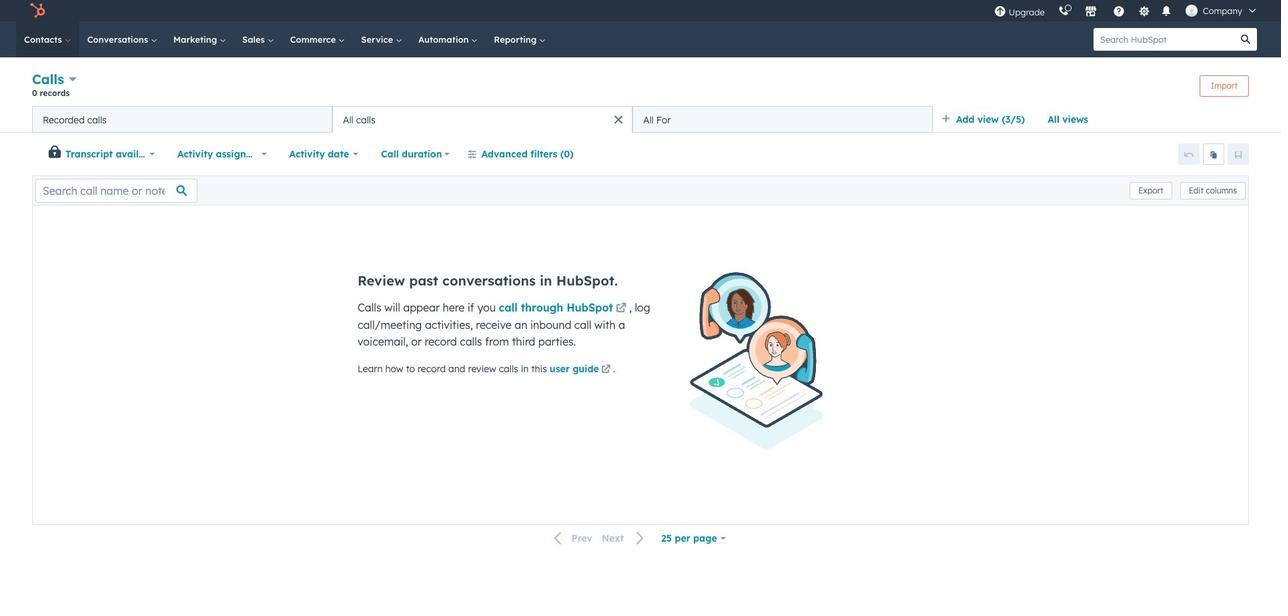 Task type: describe. For each thing, give the bounding box(es) containing it.
pagination navigation
[[546, 530, 653, 547]]

jacob simon image
[[1186, 5, 1198, 17]]

Search HubSpot search field
[[1094, 28, 1235, 51]]

marketplaces image
[[1085, 6, 1097, 18]]



Task type: vqa. For each thing, say whether or not it's contained in the screenshot.
menu
yes



Task type: locate. For each thing, give the bounding box(es) containing it.
link opens in a new window image
[[616, 301, 627, 317], [602, 362, 611, 378], [602, 365, 611, 375]]

menu
[[988, 0, 1266, 21]]

banner
[[32, 69, 1250, 106]]

Search call name or notes search field
[[35, 179, 198, 203]]

link opens in a new window image
[[616, 304, 627, 314]]



